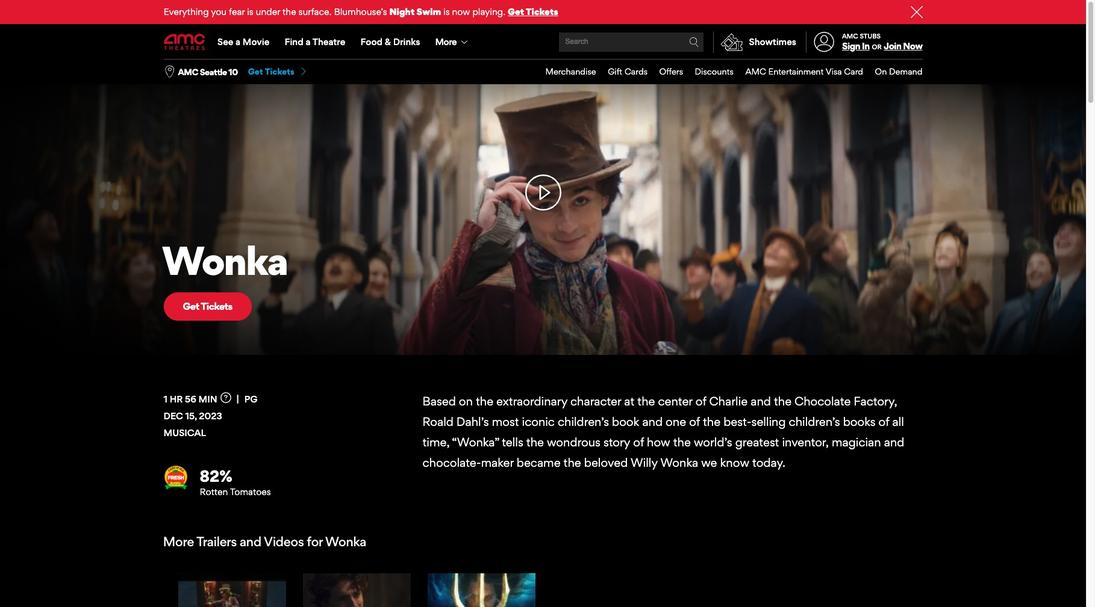 Task type: describe. For each thing, give the bounding box(es) containing it.
play trailer element
[[525, 175, 561, 211]]

swim
[[417, 6, 441, 17]]

0 vertical spatial wonka
[[162, 237, 287, 285]]

you
[[211, 6, 227, 17]]

of right center
[[696, 394, 706, 409]]

a for movie
[[236, 36, 240, 48]]

sign in button
[[842, 40, 870, 52]]

2023
[[199, 411, 222, 422]]

the down "one"
[[673, 436, 691, 450]]

hr
[[170, 394, 183, 405]]

playing.
[[473, 6, 506, 17]]

the right 'at'
[[638, 394, 655, 409]]

drinks
[[393, 36, 420, 48]]

1 vertical spatial tickets
[[265, 66, 294, 77]]

how
[[647, 436, 670, 450]]

join
[[884, 40, 901, 52]]

maker
[[481, 456, 514, 471]]

amc seattle 10
[[178, 67, 238, 77]]

for
[[307, 534, 323, 550]]

amc entertainment visa card
[[745, 66, 863, 77]]

based
[[423, 394, 456, 409]]

became
[[517, 456, 561, 471]]

merchandise link
[[534, 60, 596, 84]]

today.
[[752, 456, 786, 471]]

world's
[[694, 436, 732, 450]]

amc for visa
[[745, 66, 766, 77]]

2 is from the left
[[443, 6, 450, 17]]

time,
[[423, 436, 450, 450]]

inventor,
[[782, 436, 829, 450]]

at
[[624, 394, 635, 409]]

1 horizontal spatial wonka
[[325, 534, 366, 550]]

min
[[198, 394, 217, 405]]

1 is from the left
[[247, 6, 253, 17]]

surface.
[[299, 6, 332, 17]]

the down wondrous
[[564, 456, 581, 471]]

56
[[185, 394, 196, 405]]

we
[[701, 456, 717, 471]]

2 vertical spatial get
[[183, 301, 199, 313]]

roald
[[423, 415, 454, 429]]

see a movie
[[218, 36, 269, 48]]

beloved
[[584, 456, 628, 471]]

the down iconic
[[526, 436, 544, 450]]

now
[[452, 6, 470, 17]]

showtimes link
[[713, 31, 796, 53]]

magician
[[832, 436, 881, 450]]

cards
[[625, 66, 648, 77]]

submit search icon image
[[689, 37, 698, 47]]

amc for sign
[[842, 32, 858, 40]]

2 children's from the left
[[789, 415, 840, 429]]

of right "one"
[[689, 415, 700, 429]]

gift cards link
[[596, 60, 648, 84]]

play trailer image
[[525, 175, 561, 211]]

the up "world's"
[[703, 415, 721, 429]]

on demand
[[875, 66, 923, 77]]

all
[[892, 415, 904, 429]]

0 vertical spatial get tickets link
[[508, 6, 558, 17]]

and down all
[[884, 436, 904, 450]]

in
[[862, 40, 870, 52]]

iconic
[[522, 415, 555, 429]]

books
[[843, 415, 876, 429]]

entertainment
[[768, 66, 824, 77]]

2 horizontal spatial tickets
[[526, 6, 558, 17]]

know
[[720, 456, 749, 471]]

more information about image
[[220, 393, 231, 403]]

join now button
[[884, 40, 923, 52]]

dec
[[164, 411, 183, 422]]

gift
[[608, 66, 622, 77]]

food & drinks link
[[353, 25, 428, 59]]

menu containing more
[[164, 25, 923, 59]]

0 horizontal spatial tickets
[[201, 301, 232, 313]]

a for theatre
[[306, 36, 311, 48]]

amc entertainment visa card link
[[734, 60, 863, 84]]

discounts
[[695, 66, 734, 77]]

on
[[459, 394, 473, 409]]

more for more
[[435, 36, 457, 48]]

1 horizontal spatial get tickets
[[248, 66, 294, 77]]

2 vertical spatial get tickets link
[[164, 293, 252, 321]]

everything you fear is under the surface. blumhouse's night swim is now playing. get tickets
[[164, 6, 558, 17]]

card
[[844, 66, 863, 77]]

musical
[[164, 428, 206, 439]]

15,
[[185, 411, 197, 422]]

the right on
[[476, 394, 493, 409]]

discounts link
[[683, 60, 734, 84]]

see a movie link
[[210, 25, 277, 59]]

1 hr 56 min button
[[164, 391, 244, 408]]

more for more trailers and videos for wonka
[[163, 534, 194, 550]]



Task type: locate. For each thing, give the bounding box(es) containing it.
1 vertical spatial more
[[163, 534, 194, 550]]

night
[[389, 6, 415, 17]]

children's down chocolate
[[789, 415, 840, 429]]

wonka image
[[0, 84, 1086, 355]]

dahl's
[[457, 415, 489, 429]]

2 horizontal spatial wonka
[[660, 456, 698, 471]]

more down now
[[435, 36, 457, 48]]

and up how
[[642, 415, 663, 429]]

0 horizontal spatial a
[[236, 36, 240, 48]]

1
[[164, 394, 167, 405]]

based on the extraordinary character at the center of charlie and the chocolate factory, roald dahl's most iconic children's book and one of the best-selling children's books of all time, "wonka" tells the wondrous story of how the world's greatest inventor, magician and chocolate-maker became the beloved willy wonka we know today.
[[423, 394, 904, 471]]

and
[[751, 394, 771, 409], [642, 415, 663, 429], [884, 436, 904, 450], [240, 534, 261, 550]]

1 hr 56 min
[[164, 394, 217, 405]]

amc left the seattle
[[178, 67, 198, 77]]

find a theatre link
[[277, 25, 353, 59]]

more left trailers
[[163, 534, 194, 550]]

gift cards
[[608, 66, 648, 77]]

1 vertical spatial wonka
[[660, 456, 698, 471]]

1 vertical spatial get
[[248, 66, 263, 77]]

visa
[[826, 66, 842, 77]]

pg
[[244, 394, 257, 405]]

1 horizontal spatial more
[[435, 36, 457, 48]]

book
[[612, 415, 639, 429]]

the up selling
[[774, 394, 792, 409]]

1 horizontal spatial children's
[[789, 415, 840, 429]]

seattle
[[200, 67, 227, 77]]

center
[[658, 394, 693, 409]]

is left now
[[443, 6, 450, 17]]

the right under
[[283, 6, 296, 17]]

character
[[570, 394, 621, 409]]

on
[[875, 66, 887, 77]]

1 horizontal spatial amc
[[745, 66, 766, 77]]

amc down the showtimes link at the right of the page
[[745, 66, 766, 77]]

of left all
[[879, 415, 889, 429]]

find
[[285, 36, 303, 48]]

&
[[385, 36, 391, 48]]

a right find
[[306, 36, 311, 48]]

chocolate-
[[423, 456, 481, 471]]

tomatoes
[[230, 487, 271, 498]]

and left 'videos'
[[240, 534, 261, 550]]

wonka
[[162, 237, 287, 285], [660, 456, 698, 471], [325, 534, 366, 550]]

amc stubs sign in or join now
[[842, 32, 923, 52]]

food & drinks
[[361, 36, 420, 48]]

wonka inside based on the extraordinary character at the center of charlie and the chocolate factory, roald dahl's most iconic children's book and one of the best-selling children's books of all time, "wonka" tells the wondrous story of how the world's greatest inventor, magician and chocolate-maker became the beloved willy wonka we know today.
[[660, 456, 698, 471]]

more inside button
[[435, 36, 457, 48]]

rotten tomatoes certified fresh image
[[164, 466, 188, 490]]

0 vertical spatial get tickets
[[248, 66, 294, 77]]

videos
[[264, 534, 304, 550]]

greatest
[[735, 436, 779, 450]]

0 vertical spatial get
[[508, 6, 524, 17]]

0 horizontal spatial wonka
[[162, 237, 287, 285]]

2 vertical spatial tickets
[[201, 301, 232, 313]]

1 a from the left
[[236, 36, 240, 48]]

sign in or join amc stubs element
[[806, 25, 923, 59]]

blumhouse's
[[334, 6, 387, 17]]

amc inside amc stubs sign in or join now
[[842, 32, 858, 40]]

under
[[256, 6, 280, 17]]

get
[[508, 6, 524, 17], [248, 66, 263, 77], [183, 301, 199, 313]]

menu down showtimes "image"
[[534, 60, 923, 84]]

more
[[435, 36, 457, 48], [163, 534, 194, 550]]

willy
[[631, 456, 658, 471]]

get tickets
[[248, 66, 294, 77], [183, 301, 232, 313]]

movie
[[243, 36, 269, 48]]

2 vertical spatial wonka
[[325, 534, 366, 550]]

tells
[[502, 436, 523, 450]]

1 vertical spatial get tickets link
[[248, 66, 308, 78]]

best-
[[724, 415, 752, 429]]

1 horizontal spatial is
[[443, 6, 450, 17]]

1 horizontal spatial tickets
[[265, 66, 294, 77]]

merchandise
[[545, 66, 596, 77]]

of left how
[[633, 436, 644, 450]]

offers link
[[648, 60, 683, 84]]

cookie consent banner dialog
[[0, 575, 1086, 608]]

2 a from the left
[[306, 36, 311, 48]]

story
[[604, 436, 630, 450]]

is
[[247, 6, 253, 17], [443, 6, 450, 17]]

tickets
[[526, 6, 558, 17], [265, 66, 294, 77], [201, 301, 232, 313]]

wondrous
[[547, 436, 601, 450]]

"wonka"
[[452, 436, 499, 450]]

amc
[[842, 32, 858, 40], [745, 66, 766, 77], [178, 67, 198, 77]]

on demand link
[[863, 60, 923, 84]]

offers
[[659, 66, 683, 77]]

2 horizontal spatial amc
[[842, 32, 858, 40]]

10
[[229, 67, 238, 77]]

charlie
[[709, 394, 748, 409]]

chocolate
[[795, 394, 851, 409]]

food
[[361, 36, 383, 48]]

user profile image
[[807, 32, 841, 52]]

showtimes
[[749, 36, 796, 48]]

0 horizontal spatial children's
[[558, 415, 609, 429]]

selling
[[752, 415, 786, 429]]

amc for 10
[[178, 67, 198, 77]]

1 horizontal spatial a
[[306, 36, 311, 48]]

fear
[[229, 6, 245, 17]]

sign
[[842, 40, 860, 52]]

0 horizontal spatial get tickets
[[183, 301, 232, 313]]

most
[[492, 415, 519, 429]]

menu
[[164, 25, 923, 59], [534, 60, 923, 84]]

menu containing merchandise
[[534, 60, 923, 84]]

demand
[[889, 66, 923, 77]]

0 vertical spatial more
[[435, 36, 457, 48]]

1 horizontal spatial get
[[248, 66, 263, 77]]

amc logo image
[[164, 34, 206, 50], [164, 34, 206, 50]]

1 vertical spatial get tickets
[[183, 301, 232, 313]]

get tickets link
[[508, 6, 558, 17], [248, 66, 308, 78], [164, 293, 252, 321]]

theatre
[[312, 36, 345, 48]]

1 vertical spatial menu
[[534, 60, 923, 84]]

amc up the sign in the top right of the page
[[842, 32, 858, 40]]

everything
[[164, 6, 209, 17]]

factory,
[[854, 394, 897, 409]]

0 horizontal spatial is
[[247, 6, 253, 17]]

showtimes image
[[714, 31, 749, 53]]

0 horizontal spatial get
[[183, 301, 199, 313]]

or
[[872, 43, 882, 51]]

1 children's from the left
[[558, 415, 609, 429]]

2 horizontal spatial get
[[508, 6, 524, 17]]

extraordinary
[[496, 394, 567, 409]]

a right see
[[236, 36, 240, 48]]

and up selling
[[751, 394, 771, 409]]

amc inside button
[[178, 67, 198, 77]]

children's
[[558, 415, 609, 429], [789, 415, 840, 429]]

0 horizontal spatial more
[[163, 534, 194, 550]]

menu up merchandise link
[[164, 25, 923, 59]]

0 horizontal spatial amc
[[178, 67, 198, 77]]

search the AMC website text field
[[564, 38, 689, 47]]

0 vertical spatial tickets
[[526, 6, 558, 17]]

is right fear
[[247, 6, 253, 17]]

0 vertical spatial menu
[[164, 25, 923, 59]]

one
[[666, 415, 686, 429]]

82% rotten tomatoes
[[200, 467, 271, 498]]

see
[[218, 36, 233, 48]]

amc seattle 10 button
[[178, 66, 238, 78]]

children's up wondrous
[[558, 415, 609, 429]]



Task type: vqa. For each thing, say whether or not it's contained in the screenshot.
world's
yes



